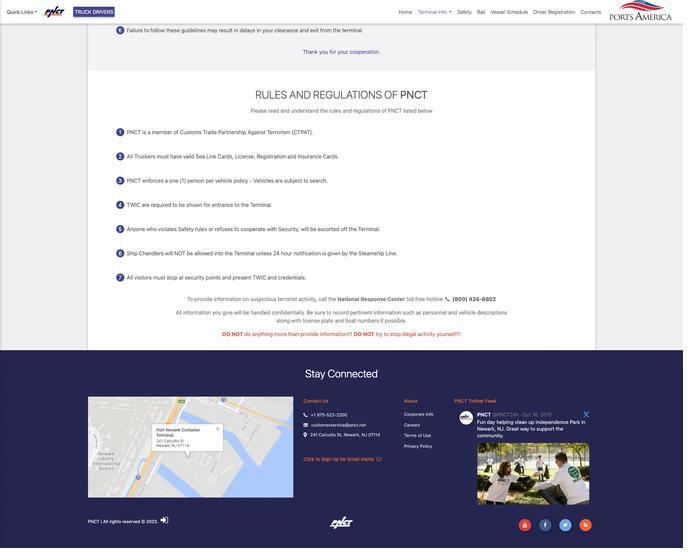 Task type: locate. For each thing, give the bounding box(es) containing it.
1 vertical spatial rules
[[195, 226, 207, 232]]

customs left 'trade'
[[180, 129, 202, 135]]

pnct left listed
[[388, 108, 403, 114]]

meets
[[326, 3, 341, 9]]

to right "refuses"
[[235, 226, 240, 232]]

1 vertical spatial a
[[148, 129, 151, 135]]

and down record
[[335, 317, 344, 324]]

information down to
[[183, 309, 211, 315]]

sign in image
[[161, 516, 168, 524]]

to right required in the top left of the page
[[173, 202, 178, 208]]

up
[[333, 456, 339, 462]]

terminal.
[[343, 27, 364, 33]]

1 horizontal spatial terminal.
[[359, 226, 381, 232]]

corporate info
[[405, 411, 434, 417]]

0 vertical spatial registration
[[549, 9, 576, 15]]

rail link
[[475, 5, 489, 18]]

your left clearance
[[263, 27, 273, 33]]

privacy
[[405, 443, 419, 449]]

terms
[[405, 433, 417, 438]]

must left 'have'
[[157, 153, 169, 159]]

all for all visitors must stop at security points and present twic and credentials.
[[127, 274, 133, 280]]

pnct is a member of customs trade partnership against terrorism (ctpat).
[[127, 129, 314, 135]]

the right from
[[333, 27, 341, 33]]

and left credentials. on the left bottom of the page
[[268, 274, 277, 280]]

schedule
[[507, 9, 529, 15]]

along
[[277, 317, 290, 324]]

info for corporate info
[[426, 411, 434, 417]]

is left member
[[143, 129, 146, 135]]

is left given
[[323, 250, 326, 256]]

be
[[179, 202, 185, 208], [311, 226, 317, 232], [187, 250, 193, 256], [244, 309, 250, 315]]

rights
[[109, 519, 121, 524]]

click to sign up for email alerts
[[304, 456, 376, 462]]

2 vertical spatial with
[[292, 317, 302, 324]]

0 horizontal spatial terminal
[[234, 250, 255, 256]]

1 horizontal spatial will
[[234, 309, 242, 315]]

0 vertical spatial customs
[[284, 3, 306, 9]]

provide right to
[[195, 296, 213, 302]]

against
[[248, 129, 266, 135]]

1 vertical spatial terminal
[[234, 250, 255, 256]]

a right until
[[280, 3, 283, 9]]

will right security,
[[301, 226, 309, 232]]

1 vertical spatial provide
[[301, 331, 319, 337]]

your left cooperation.
[[338, 49, 349, 55]]

pnct for pnct twitter feed
[[455, 398, 468, 404]]

you left give
[[213, 309, 221, 315]]

1 vertical spatial regulations
[[354, 108, 381, 114]]

pnct enforces a one (1) person per vehicle policy - vehicles are subject to search.
[[127, 178, 328, 184]]

if the traffic light stays red, remain in place in your vehicle until a customs officer meets you with further instructions.
[[127, 3, 412, 9]]

2 horizontal spatial will
[[301, 226, 309, 232]]

do left do
[[223, 331, 231, 337]]

information up give
[[214, 296, 242, 302]]

allowed
[[195, 250, 213, 256]]

all for all truckers must have valid sea link cards, license, registration and insurance cards.
[[127, 153, 133, 159]]

for right the shown
[[204, 202, 211, 208]]

all visitors must stop at security points and present twic and credentials.
[[127, 274, 307, 280]]

1 horizontal spatial rules
[[330, 108, 342, 114]]

pnct for pnct | all rights reserved © 2023.
[[88, 519, 100, 524]]

2 vertical spatial will
[[234, 309, 242, 315]]

stop left at
[[167, 274, 178, 280]]

0 horizontal spatial a
[[148, 129, 151, 135]]

0 horizontal spatial safety
[[178, 226, 194, 232]]

safety left rail
[[458, 9, 472, 15]]

terminal. down vehicles
[[251, 202, 273, 208]]

1 horizontal spatial your
[[263, 27, 273, 33]]

twic right present
[[253, 274, 266, 280]]

and right read
[[281, 108, 290, 114]]

the
[[132, 3, 139, 9], [333, 27, 341, 33], [320, 108, 328, 114], [241, 202, 249, 208], [349, 226, 357, 232], [225, 250, 233, 256], [350, 250, 358, 256], [329, 296, 337, 302]]

2 horizontal spatial your
[[338, 49, 349, 55]]

and right points
[[222, 274, 232, 280]]

please
[[251, 108, 267, 114]]

with down confidentially.
[[292, 317, 302, 324]]

terminal info link
[[416, 5, 455, 18]]

0 vertical spatial twic
[[127, 202, 140, 208]]

try
[[376, 331, 383, 337]]

rules
[[330, 108, 342, 114], [195, 226, 207, 232]]

0 vertical spatial provide
[[195, 296, 213, 302]]

0 vertical spatial info
[[439, 9, 447, 15]]

1 vertical spatial info
[[426, 411, 434, 417]]

must for truckers
[[157, 153, 169, 159]]

1 horizontal spatial registration
[[549, 9, 576, 15]]

descriptions
[[478, 309, 508, 315]]

a for pnct enforces a one (1) person per vehicle policy - vehicles are subject to search.
[[165, 178, 168, 184]]

listed
[[404, 108, 417, 114]]

line.
[[386, 250, 398, 256]]

0 vertical spatial your
[[238, 3, 248, 9]]

0 vertical spatial must
[[157, 153, 169, 159]]

not left allowed
[[175, 250, 186, 256]]

0 horizontal spatial is
[[143, 129, 146, 135]]

to left the search.
[[304, 178, 309, 184]]

1 horizontal spatial do
[[354, 331, 362, 337]]

be down on
[[244, 309, 250, 315]]

instructions.
[[382, 3, 412, 9]]

to up plate
[[327, 309, 332, 315]]

2 vertical spatial you
[[213, 309, 221, 315]]

customerservice@pnct.net link
[[312, 422, 366, 428]]

0 horizontal spatial vehicle
[[215, 178, 233, 184]]

1 horizontal spatial twic
[[253, 274, 266, 280]]

1 vertical spatial must
[[153, 274, 165, 280]]

1 horizontal spatial safety
[[458, 9, 472, 15]]

do
[[245, 331, 251, 337]]

1 horizontal spatial a
[[165, 178, 168, 184]]

place
[[217, 3, 231, 9]]

free
[[416, 296, 425, 302]]

vehicles
[[254, 178, 274, 184]]

envelope o image
[[377, 457, 382, 462]]

1 vertical spatial with
[[267, 226, 277, 232]]

quick
[[7, 9, 20, 15]]

2 horizontal spatial a
[[280, 3, 283, 9]]

a left the one
[[165, 178, 168, 184]]

vehicle right per
[[215, 178, 233, 184]]

stays
[[169, 3, 181, 9]]

provide down license
[[301, 331, 319, 337]]

1 horizontal spatial with
[[292, 317, 302, 324]]

1 vertical spatial is
[[323, 250, 326, 256]]

regulations up please read and understand the rules and regulations of pnct listed below
[[314, 88, 382, 101]]

registration right "driver"
[[549, 9, 576, 15]]

0 horizontal spatial terminal.
[[251, 202, 273, 208]]

will right the chandlers
[[165, 250, 173, 256]]

click
[[304, 456, 315, 462]]

1 6 from the top
[[119, 27, 122, 33]]

violates
[[158, 226, 177, 232]]

not
[[175, 250, 186, 256], [232, 331, 243, 337], [364, 331, 375, 337]]

who
[[147, 226, 157, 232]]

1 horizontal spatial you
[[320, 49, 328, 55]]

vessel
[[491, 9, 506, 15]]

shown
[[187, 202, 202, 208]]

pnct | all rights reserved © 2023.
[[88, 519, 159, 524]]

click to sign up for email alerts link
[[304, 456, 382, 462]]

regulations down rules and regulations of pnct
[[354, 108, 381, 114]]

info up careers link
[[426, 411, 434, 417]]

confidentially.
[[272, 309, 306, 315]]

in right delays at left
[[257, 27, 261, 33]]

and up understand
[[290, 88, 311, 101]]

record
[[333, 309, 349, 315]]

feed
[[486, 398, 497, 404]]

6 left ship on the top
[[119, 250, 122, 256]]

1 vertical spatial stop
[[391, 331, 401, 337]]

0 vertical spatial stop
[[167, 274, 178, 280]]

rules down rules and regulations of pnct
[[330, 108, 342, 114]]

steamship
[[359, 250, 385, 256]]

0 horizontal spatial do
[[223, 331, 231, 337]]

you right meets
[[342, 3, 351, 9]]

pnct left twitter
[[455, 398, 468, 404]]

please read and understand the rules and regulations of pnct listed below
[[251, 108, 433, 114]]

do down boat
[[354, 331, 362, 337]]

must right visitors
[[153, 274, 165, 280]]

6 for ship chandlers will not be allowed into the terminal unless 24 hour notification is given by the steamship line.
[[119, 250, 122, 256]]

calcutta
[[319, 432, 336, 437]]

you right the thank
[[320, 49, 328, 55]]

terminal.
[[251, 202, 273, 208], [359, 226, 381, 232]]

for right the thank
[[330, 49, 337, 55]]

2 horizontal spatial with
[[352, 3, 363, 9]]

in left place
[[212, 3, 216, 9]]

all inside all information you give will be handled confidentially. be sure to record pertinent information such as personnel and vehicle descriptions along with license plate and boat numbers if possible.
[[176, 309, 182, 315]]

rules left or
[[195, 226, 207, 232]]

pnct right 3
[[127, 178, 141, 184]]

subject
[[285, 178, 302, 184]]

these
[[166, 27, 180, 33]]

1 horizontal spatial stop
[[391, 331, 401, 337]]

per
[[206, 178, 214, 184]]

0 vertical spatial 6
[[119, 27, 122, 33]]

0 horizontal spatial rules
[[195, 226, 207, 232]]

light
[[157, 3, 167, 9]]

2 horizontal spatial for
[[340, 456, 347, 462]]

safety link
[[455, 5, 475, 18]]

1 horizontal spatial info
[[439, 9, 447, 15]]

2 vertical spatial vehicle
[[459, 309, 476, 315]]

registration
[[549, 9, 576, 15], [257, 153, 286, 159]]

1 horizontal spatial customs
[[284, 3, 306, 9]]

and down phone image
[[449, 309, 458, 315]]

with left security,
[[267, 226, 277, 232]]

rail
[[478, 9, 486, 15]]

be left allowed
[[187, 250, 193, 256]]

(800) 424-8802 link
[[443, 296, 497, 302]]

newark,
[[344, 432, 361, 437]]

1
[[119, 129, 121, 135]]

not left try
[[364, 331, 375, 337]]

1 vertical spatial customs
[[180, 129, 202, 135]]

1 vertical spatial will
[[165, 250, 173, 256]]

such
[[403, 309, 415, 315]]

twic right 4
[[127, 202, 140, 208]]

terminal left unless
[[234, 250, 255, 256]]

terminal right the "home"
[[418, 9, 438, 15]]

info left safety link
[[439, 9, 447, 15]]

vehicle down (800) 424-8802 link
[[459, 309, 476, 315]]

0 vertical spatial are
[[275, 178, 283, 184]]

will inside all information you give will be handled confidentially. be sure to record pertinent information such as personnel and vehicle descriptions along with license plate and boat numbers if possible.
[[234, 309, 242, 315]]

with left further
[[352, 3, 363, 9]]

0 horizontal spatial you
[[213, 309, 221, 315]]

to right entrance
[[235, 202, 240, 208]]

rules
[[256, 88, 287, 101]]

will right give
[[234, 309, 242, 315]]

of
[[385, 88, 398, 101], [382, 108, 387, 114], [174, 129, 179, 135], [418, 433, 422, 438]]

email
[[348, 456, 360, 462]]

are left required in the top left of the page
[[142, 202, 150, 208]]

0 vertical spatial will
[[301, 226, 309, 232]]

2 vertical spatial a
[[165, 178, 168, 184]]

not left do
[[232, 331, 243, 337]]

pnct up listed
[[401, 88, 428, 101]]

plate
[[322, 317, 334, 324]]

are left subject
[[275, 178, 283, 184]]

1 vertical spatial your
[[263, 27, 273, 33]]

1 vertical spatial are
[[142, 202, 150, 208]]

1 horizontal spatial for
[[330, 49, 337, 55]]

all
[[127, 153, 133, 159], [127, 274, 133, 280], [176, 309, 182, 315], [103, 519, 108, 524]]

to inside all information you give will be handled confidentially. be sure to record pertinent information such as personnel and vehicle descriptions along with license plate and boat numbers if possible.
[[327, 309, 332, 315]]

follow
[[151, 27, 165, 33]]

thank
[[303, 49, 318, 55]]

a left member
[[148, 129, 151, 135]]

0 horizontal spatial info
[[426, 411, 434, 417]]

if the traffic light stays red, remain in place in your vehicle until a customs officer meets you with further instructions. link
[[108, 0, 420, 18]]

escorted
[[318, 226, 340, 232]]

1 vertical spatial 6
[[119, 250, 122, 256]]

0 horizontal spatial your
[[238, 3, 248, 9]]

1 horizontal spatial information
[[214, 296, 242, 302]]

registration down "terrorism"
[[257, 153, 286, 159]]

truck drivers link
[[73, 7, 115, 17]]

241 calcutta st, newark, nj 07114
[[311, 432, 381, 437]]

anyone who violates safety rules or refuses to cooperate with security, will be escorted off the terminal.
[[127, 226, 381, 232]]

stop down possible.
[[391, 331, 401, 337]]

your
[[238, 3, 248, 9], [263, 27, 273, 33], [338, 49, 349, 55]]

handled
[[251, 309, 271, 315]]

1 horizontal spatial are
[[275, 178, 283, 184]]

1 vertical spatial registration
[[257, 153, 286, 159]]

sign
[[322, 456, 332, 462]]

pnct left the |
[[88, 519, 100, 524]]

0 horizontal spatial for
[[204, 202, 211, 208]]

6 left failure at the left top
[[119, 27, 122, 33]]

2 6 from the top
[[119, 250, 122, 256]]

info inside "link"
[[426, 411, 434, 417]]

your right place
[[238, 3, 248, 9]]

for right up
[[340, 456, 347, 462]]

vessel schedule link
[[489, 5, 531, 18]]

0 horizontal spatial will
[[165, 250, 173, 256]]

0 horizontal spatial with
[[267, 226, 277, 232]]

4
[[119, 202, 122, 208]]

to left 'follow' at top left
[[144, 27, 149, 33]]

vehicle left until
[[250, 3, 267, 9]]

your inside if the traffic light stays red, remain in place in your vehicle until a customs officer meets you with further instructions. link
[[238, 3, 248, 9]]

1 horizontal spatial vehicle
[[250, 3, 267, 9]]

call
[[319, 296, 327, 302]]

customs left officer
[[284, 3, 306, 9]]

and down rules and regulations of pnct
[[343, 108, 352, 114]]

pnct right 1
[[127, 129, 141, 135]]

safety right violates in the left top of the page
[[178, 226, 194, 232]]

terminal. up steamship
[[359, 226, 381, 232]]

information up 'if'
[[374, 309, 402, 315]]

0 vertical spatial terminal
[[418, 9, 438, 15]]

careers
[[405, 422, 420, 427]]

2 horizontal spatial you
[[342, 3, 351, 9]]

all information you give will be handled confidentially. be sure to record pertinent information such as personnel and vehicle descriptions along with license plate and boat numbers if possible.
[[176, 309, 508, 324]]

0 vertical spatial for
[[330, 49, 337, 55]]

1 vertical spatial twic
[[253, 274, 266, 280]]



Task type: vqa. For each thing, say whether or not it's contained in the screenshot.


Task type: describe. For each thing, give the bounding box(es) containing it.
more
[[275, 331, 287, 337]]

center
[[388, 296, 406, 302]]

understand
[[291, 108, 319, 114]]

the right call
[[329, 296, 337, 302]]

0 vertical spatial safety
[[458, 9, 472, 15]]

the right by
[[350, 250, 358, 256]]

2 vertical spatial for
[[340, 456, 347, 462]]

1 horizontal spatial provide
[[301, 331, 319, 337]]

have
[[170, 153, 182, 159]]

must for visitors
[[153, 274, 165, 280]]

result
[[219, 27, 233, 33]]

8802
[[482, 296, 497, 302]]

until
[[268, 3, 279, 9]]

1 horizontal spatial not
[[232, 331, 243, 337]]

if
[[127, 3, 130, 9]]

the right understand
[[320, 108, 328, 114]]

the right off
[[349, 226, 357, 232]]

chandlers
[[139, 250, 164, 256]]

6 for failure to follow these guidelines may result in delays in your clearance and exit from the terminal.
[[119, 27, 122, 33]]

with inside all information you give will be handled confidentially. be sure to record pertinent information such as personnel and vehicle descriptions along with license plate and boat numbers if possible.
[[292, 317, 302, 324]]

at
[[179, 274, 184, 280]]

st,
[[337, 432, 343, 437]]

1 vertical spatial for
[[204, 202, 211, 208]]

contact us
[[304, 398, 329, 404]]

boat
[[346, 317, 357, 324]]

0 horizontal spatial customs
[[180, 129, 202, 135]]

corporate
[[405, 411, 425, 417]]

0 vertical spatial terminal.
[[251, 202, 273, 208]]

your for vehicle
[[238, 3, 248, 9]]

2 vertical spatial your
[[338, 49, 349, 55]]

7
[[119, 274, 122, 280]]

suspicious
[[251, 296, 277, 302]]

or
[[209, 226, 214, 232]]

officer
[[308, 3, 324, 9]]

connected
[[328, 367, 378, 380]]

3
[[119, 178, 122, 184]]

1 vertical spatial vehicle
[[215, 178, 233, 184]]

cooperate
[[241, 226, 266, 232]]

read
[[268, 108, 279, 114]]

phone image
[[443, 296, 453, 302]]

present
[[233, 274, 252, 280]]

toll
[[407, 296, 414, 302]]

2 horizontal spatial not
[[364, 331, 375, 337]]

0 horizontal spatial not
[[175, 250, 186, 256]]

973-
[[317, 412, 327, 418]]

drivers
[[93, 9, 113, 15]]

the right entrance
[[241, 202, 249, 208]]

truck
[[75, 9, 91, 15]]

a for pnct is a member of customs trade partnership against terrorism (ctpat).
[[148, 129, 151, 135]]

0 vertical spatial rules
[[330, 108, 342, 114]]

info for terminal info
[[439, 9, 447, 15]]

0 horizontal spatial provide
[[195, 296, 213, 302]]

all for all information you give will be handled confidentially. be sure to record pertinent information such as personnel and vehicle descriptions along with license plate and boat numbers if possible.
[[176, 309, 182, 315]]

hotline
[[427, 296, 443, 302]]

terminal info
[[418, 9, 447, 15]]

0 vertical spatial you
[[342, 3, 351, 9]]

home link
[[397, 5, 416, 18]]

contacts
[[581, 9, 602, 15]]

delays
[[240, 27, 256, 33]]

vehicle inside all information you give will be handled confidentially. be sure to record pertinent information such as personnel and vehicle descriptions along with license plate and boat numbers if possible.
[[459, 309, 476, 315]]

policy
[[234, 178, 248, 184]]

numbers
[[358, 317, 379, 324]]

as
[[416, 309, 422, 315]]

0 horizontal spatial twic
[[127, 202, 140, 208]]

1 do from the left
[[223, 331, 231, 337]]

below
[[418, 108, 433, 114]]

us
[[323, 398, 329, 404]]

you inside all information you give will be handled confidentially. be sure to record pertinent information such as personnel and vehicle descriptions along with license plate and boat numbers if possible.
[[213, 309, 221, 315]]

terrorism
[[267, 129, 291, 135]]

one
[[169, 178, 179, 184]]

241
[[311, 432, 318, 437]]

1 horizontal spatial terminal
[[418, 9, 438, 15]]

to left the sign
[[316, 456, 321, 462]]

visitors
[[134, 274, 152, 280]]

the right if
[[132, 3, 139, 9]]

(1)
[[180, 178, 186, 184]]

2 do from the left
[[354, 331, 362, 337]]

+1 973-522-2200
[[311, 412, 348, 418]]

0 horizontal spatial information
[[183, 309, 211, 315]]

home
[[399, 9, 413, 15]]

(800) 424-8802
[[453, 296, 497, 302]]

careers link
[[405, 422, 445, 428]]

pertinent
[[351, 309, 373, 315]]

©
[[141, 519, 145, 524]]

|
[[101, 519, 102, 524]]

ship
[[127, 250, 138, 256]]

0 horizontal spatial registration
[[257, 153, 286, 159]]

0 vertical spatial with
[[352, 3, 363, 9]]

links
[[21, 9, 33, 15]]

0 horizontal spatial stop
[[167, 274, 178, 280]]

the right into
[[225, 250, 233, 256]]

07114
[[369, 432, 381, 437]]

security
[[185, 274, 205, 280]]

policy
[[421, 443, 433, 449]]

terms of use
[[405, 433, 432, 438]]

cooperation.
[[350, 49, 381, 55]]

quick links
[[7, 9, 33, 15]]

anything
[[252, 331, 273, 337]]

guidelines
[[181, 27, 206, 33]]

0 vertical spatial is
[[143, 129, 146, 135]]

anyone
[[127, 226, 145, 232]]

activity,
[[299, 296, 318, 302]]

customerservice@pnct.net
[[312, 422, 366, 427]]

2 horizontal spatial information
[[374, 309, 402, 315]]

entrance
[[212, 202, 234, 208]]

to right try
[[384, 331, 389, 337]]

into
[[215, 250, 224, 256]]

2
[[119, 153, 122, 159]]

twic are required to be shown for entrance to the terminal.
[[127, 202, 273, 208]]

further
[[364, 3, 381, 9]]

1 vertical spatial safety
[[178, 226, 194, 232]]

quick links link
[[7, 8, 37, 16]]

be
[[307, 309, 314, 315]]

if
[[381, 317, 384, 324]]

pnct for pnct enforces a one (1) person per vehicle policy - vehicles are subject to search.
[[127, 178, 141, 184]]

twitter
[[469, 398, 485, 404]]

1 vertical spatial terminal.
[[359, 226, 381, 232]]

and left insurance
[[288, 153, 297, 159]]

0 vertical spatial a
[[280, 3, 283, 9]]

pnct twitter feed
[[455, 398, 497, 404]]

be left escorted
[[311, 226, 317, 232]]

in right place
[[232, 3, 236, 9]]

red,
[[183, 3, 192, 9]]

+1 973-522-2200 link
[[311, 412, 348, 418]]

national
[[338, 296, 360, 302]]

in right result
[[234, 27, 239, 33]]

trade
[[203, 129, 217, 135]]

about
[[405, 398, 418, 404]]

be left the shown
[[179, 202, 185, 208]]

1 vertical spatial you
[[320, 49, 328, 55]]

0 vertical spatial vehicle
[[250, 3, 267, 9]]

member
[[152, 129, 172, 135]]

be inside all information you give will be handled confidentially. be sure to record pertinent information such as personnel and vehicle descriptions along with license plate and boat numbers if possible.
[[244, 309, 250, 315]]

rules and regulations of pnct
[[256, 88, 428, 101]]

and left the exit
[[300, 27, 309, 33]]

pnct for pnct is a member of customs trade partnership against terrorism (ctpat).
[[127, 129, 141, 135]]

off
[[341, 226, 348, 232]]

yourself!!!
[[437, 331, 461, 337]]

information!!!
[[320, 331, 353, 337]]

illegal
[[403, 331, 417, 337]]

your for clearance
[[263, 27, 273, 33]]

0 vertical spatial regulations
[[314, 88, 382, 101]]

1 horizontal spatial is
[[323, 250, 326, 256]]



